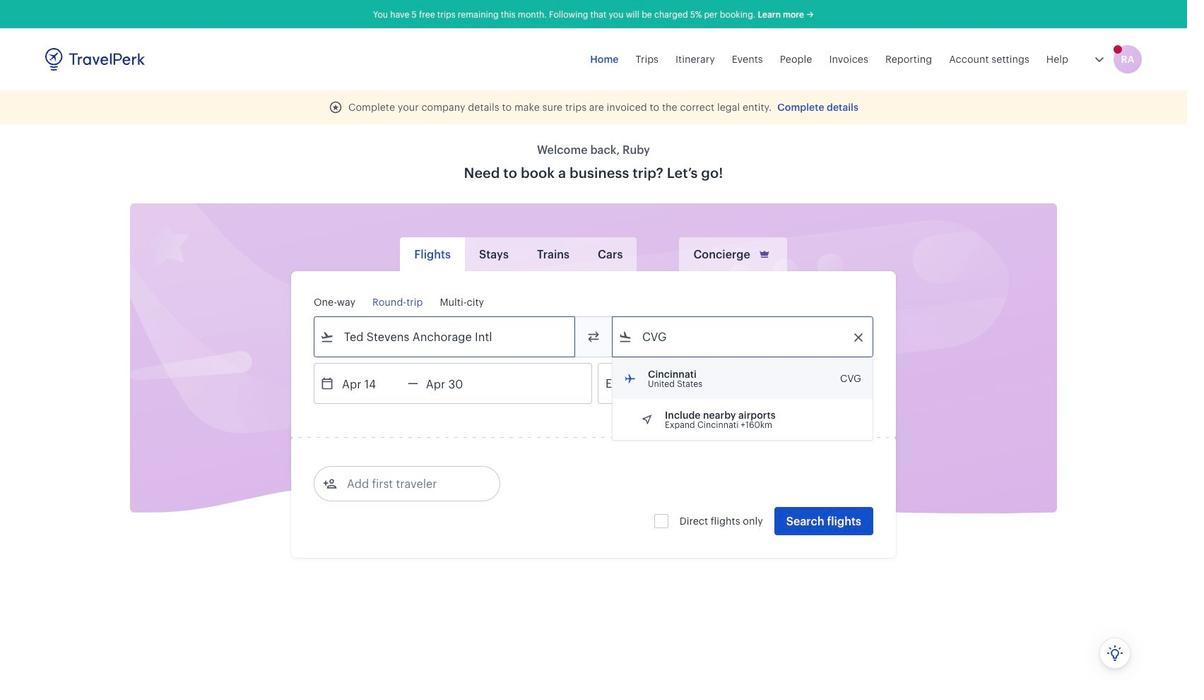 Task type: describe. For each thing, give the bounding box(es) containing it.
From search field
[[334, 326, 556, 348]]

Add first traveler search field
[[337, 473, 484, 495]]

To search field
[[633, 326, 854, 348]]

Depart text field
[[334, 364, 408, 404]]



Task type: vqa. For each thing, say whether or not it's contained in the screenshot.
Move backward to switch to the previous month. image
no



Task type: locate. For each thing, give the bounding box(es) containing it.
Return text field
[[418, 364, 492, 404]]



